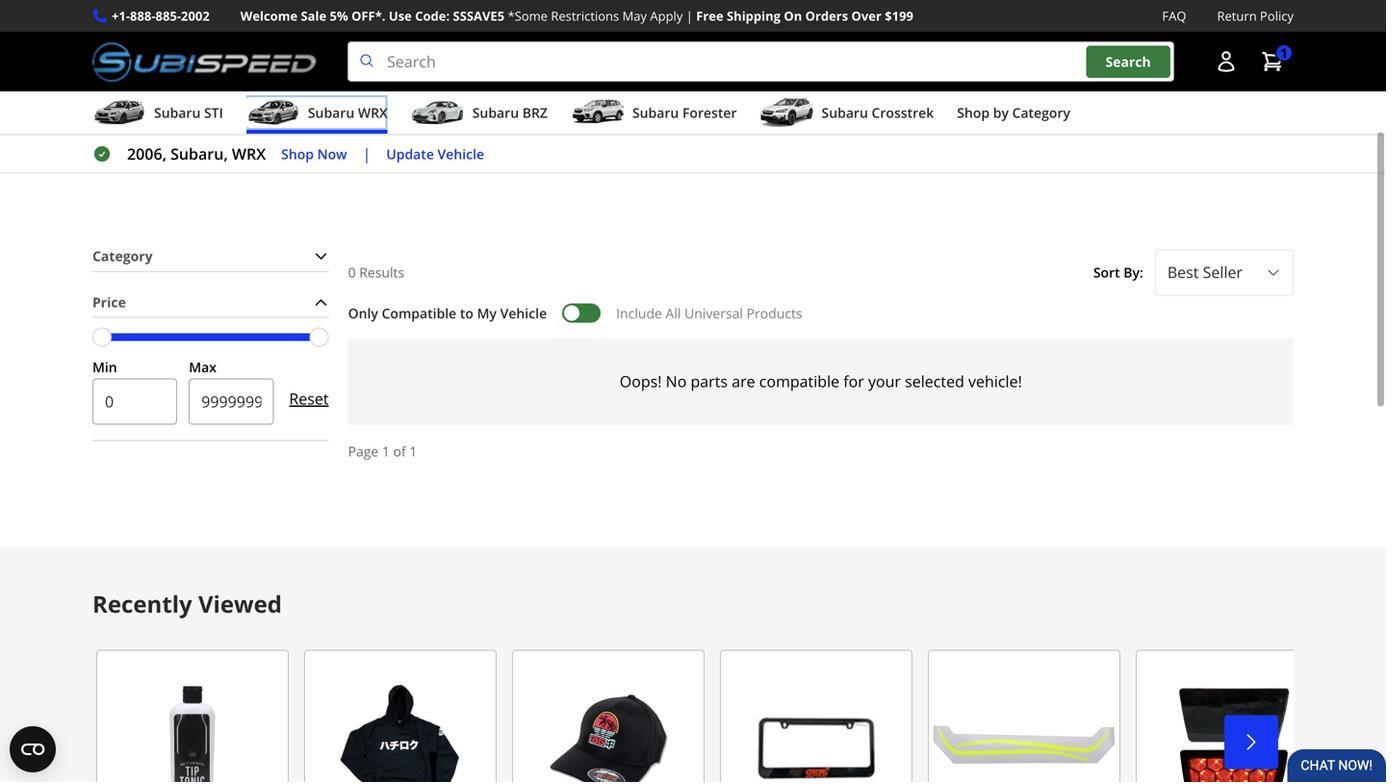 Task type: vqa. For each thing, say whether or not it's contained in the screenshot.
before
no



Task type: describe. For each thing, give the bounding box(es) containing it.
free
[[696, 7, 724, 25]]

0
[[348, 263, 356, 282]]

select... image
[[1266, 265, 1281, 280]]

+1-888-885-2002
[[112, 7, 210, 25]]

0 results
[[348, 263, 405, 282]]

products
[[747, 304, 803, 322]]

sort by:
[[1093, 263, 1144, 282]]

search
[[1106, 52, 1151, 71]]

faq
[[1162, 7, 1186, 25]]

*some
[[508, 7, 548, 25]]

are
[[732, 371, 755, 392]]

subaru wrx
[[308, 104, 388, 122]]

subaru for subaru forester
[[632, 104, 679, 122]]

no
[[666, 371, 687, 392]]

subaru brz
[[472, 104, 548, 122]]

open widget image
[[10, 727, 56, 773]]

+1-888-885-2002 link
[[112, 6, 210, 26]]

max
[[189, 358, 217, 377]]

minimum slider
[[92, 328, 112, 347]]

page 1 of 1
[[348, 442, 417, 461]]

subaru sti
[[154, 104, 223, 122]]

885-
[[156, 7, 181, 25]]

update
[[386, 145, 434, 163]]

page
[[348, 442, 379, 461]]

vehicle!
[[969, 371, 1022, 392]]

shop by category
[[957, 104, 1071, 122]]

subaru forester button
[[571, 95, 737, 134]]

subaru brz button
[[411, 95, 548, 134]]

reset
[[289, 388, 329, 409]]

sfb15wrxmirpin-hy side view mirror pinstripes - 15+ wrx / sti / 13-17 crosstrek-highlighter yellow, image
[[928, 650, 1121, 783]]

universal
[[685, 304, 743, 322]]

0 vertical spatial |
[[686, 7, 693, 25]]

a subaru sti thumbnail image image
[[92, 98, 146, 127]]

results
[[359, 263, 405, 282]]

for
[[844, 371, 864, 392]]

viewed
[[198, 589, 282, 620]]

your
[[868, 371, 901, 392]]

compatible
[[759, 371, 840, 392]]

1 button
[[1251, 42, 1294, 81]]

sti
[[204, 104, 223, 122]]

shop now
[[281, 145, 347, 163]]

sfb15wrx-f1-dshc sticker fab f1 special edition dark smoke honeycomb rear fog lamp overlay - 2015-2020 wrx & sti / 2013-2017 crosstrek, image
[[1136, 650, 1329, 783]]

subaru wrx button
[[246, 95, 388, 134]]

shop for shop now
[[281, 145, 314, 163]]

faq link
[[1162, 6, 1186, 26]]

now
[[317, 145, 347, 163]]

2006,
[[127, 144, 166, 164]]

on
[[784, 7, 802, 25]]

oops! no parts are compatible for your selected vehicle!
[[620, 371, 1022, 392]]

subaru for subaru crosstrek
[[822, 104, 868, 122]]

1 vertical spatial vehicle
[[500, 304, 547, 322]]

category button
[[92, 242, 329, 271]]

subaru,
[[170, 144, 228, 164]]

recently
[[92, 589, 192, 620]]

category
[[1012, 104, 1071, 122]]

oops!
[[620, 371, 662, 392]]

only compatible to my vehicle
[[348, 304, 547, 322]]

sssave5
[[453, 7, 505, 25]]

2002
[[181, 7, 210, 25]]

a subaru crosstrek thumbnail image image
[[760, 98, 814, 127]]

$199
[[885, 7, 914, 25]]

a subaru forester thumbnail image image
[[571, 98, 625, 127]]

welcome sale 5% off*. use code: sssave5 *some restrictions may apply | free shipping on orders over $199
[[240, 7, 914, 25]]

over
[[852, 7, 882, 25]]

min
[[92, 358, 117, 377]]

update vehicle
[[386, 145, 484, 163]]

restrictions
[[551, 7, 619, 25]]

all
[[666, 304, 681, 322]]

return policy
[[1217, 7, 1294, 25]]

price
[[92, 293, 126, 311]]

include all universal products
[[616, 304, 803, 322]]

policy
[[1260, 7, 1294, 25]]

subaru crosstrek
[[822, 104, 934, 122]]

shipping
[[727, 7, 781, 25]]

return
[[1217, 7, 1257, 25]]



Task type: locate. For each thing, give the bounding box(es) containing it.
1 subaru from the left
[[154, 104, 201, 122]]

maximum slider
[[310, 328, 329, 347]]

welcome
[[240, 7, 298, 25]]

price button
[[92, 288, 329, 317]]

parts
[[691, 371, 728, 392]]

picture of subaru sti license plate frame in black - universal image
[[720, 650, 913, 783]]

orders
[[805, 7, 848, 25]]

crosstrek
[[872, 104, 934, 122]]

3 subaru from the left
[[472, 104, 519, 122]]

awe6510-17010 awe tuning fantastic tip tonic, image
[[96, 650, 289, 783]]

return policy link
[[1217, 6, 1294, 26]]

0 vertical spatial wrx
[[358, 104, 388, 122]]

0 horizontal spatial 1
[[382, 442, 390, 461]]

shop left now
[[281, 145, 314, 163]]

1
[[1280, 44, 1288, 62], [382, 442, 390, 461], [409, 442, 417, 461]]

1 vertical spatial shop
[[281, 145, 314, 163]]

subaru for subaru sti
[[154, 104, 201, 122]]

vehicle down subaru brz dropdown button
[[438, 145, 484, 163]]

subaru for subaru wrx
[[308, 104, 354, 122]]

subispeed logo image
[[92, 42, 317, 82]]

0 horizontal spatial vehicle
[[438, 145, 484, 163]]

selected
[[905, 371, 965, 392]]

0 horizontal spatial wrx
[[232, 144, 266, 164]]

wrx inside dropdown button
[[358, 104, 388, 122]]

1 horizontal spatial |
[[686, 7, 693, 25]]

Select... button
[[1155, 249, 1294, 296]]

1 down "policy"
[[1280, 44, 1288, 62]]

|
[[686, 7, 693, 25], [363, 144, 371, 164]]

shop left by
[[957, 104, 990, 122]]

my
[[477, 304, 497, 322]]

a subaru brz thumbnail image image
[[411, 98, 465, 127]]

5%
[[330, 7, 348, 25]]

by:
[[1124, 263, 1144, 282]]

include
[[616, 304, 662, 322]]

sale
[[301, 7, 327, 25]]

of
[[393, 442, 406, 461]]

shop inside shop by category dropdown button
[[957, 104, 990, 122]]

wrx up "update"
[[358, 104, 388, 122]]

category
[[92, 247, 153, 265]]

1 vertical spatial |
[[363, 144, 371, 164]]

subaru for subaru brz
[[472, 104, 519, 122]]

subaru left forester
[[632, 104, 679, 122]]

vehicle right my
[[500, 304, 547, 322]]

subaru inside dropdown button
[[632, 104, 679, 122]]

by
[[993, 104, 1009, 122]]

wrx down a subaru wrx thumbnail image on the top left of page
[[232, 144, 266, 164]]

use
[[389, 7, 412, 25]]

only
[[348, 304, 378, 322]]

search input field
[[348, 42, 1174, 82]]

subaru sti button
[[92, 95, 223, 134]]

vehicle
[[438, 145, 484, 163], [500, 304, 547, 322]]

0 vertical spatial shop
[[957, 104, 990, 122]]

+1-
[[112, 7, 130, 25]]

subaru right a subaru crosstrek thumbnail image
[[822, 104, 868, 122]]

| left free on the top
[[686, 7, 693, 25]]

1 left of
[[382, 442, 390, 461]]

apply
[[650, 7, 683, 25]]

2 subaru from the left
[[308, 104, 354, 122]]

to
[[460, 304, 474, 322]]

code:
[[415, 7, 450, 25]]

vehicle inside button
[[438, 145, 484, 163]]

5 subaru from the left
[[822, 104, 868, 122]]

wrx
[[358, 104, 388, 122], [232, 144, 266, 164]]

1 horizontal spatial wrx
[[358, 104, 388, 122]]

recently viewed
[[92, 589, 282, 620]]

sort
[[1093, 263, 1120, 282]]

1 vertical spatial wrx
[[232, 144, 266, 164]]

may
[[622, 7, 647, 25]]

1 right of
[[409, 442, 417, 461]]

subaru up now
[[308, 104, 354, 122]]

a subaru wrx thumbnail image image
[[246, 98, 300, 127]]

| right now
[[363, 144, 371, 164]]

shop for shop by category
[[957, 104, 990, 122]]

compatible
[[382, 304, 457, 322]]

subaru crosstrek button
[[760, 95, 934, 134]]

search button
[[1086, 46, 1170, 78]]

1 horizontal spatial vehicle
[[500, 304, 547, 322]]

0 vertical spatial vehicle
[[438, 145, 484, 163]]

2 horizontal spatial 1
[[1280, 44, 1288, 62]]

off*.
[[351, 7, 386, 25]]

forester
[[682, 104, 737, 122]]

0 horizontal spatial |
[[363, 144, 371, 164]]

0 horizontal spatial shop
[[281, 145, 314, 163]]

shop by category button
[[957, 95, 1071, 134]]

button image
[[1215, 50, 1238, 73]]

subaru forester
[[632, 104, 737, 122]]

reset button
[[289, 376, 329, 422]]

2006, subaru, wrx
[[127, 144, 266, 164]]

wmdwmd86   -   what monsters do hachi roku 86 hoodie, image
[[304, 650, 497, 783]]

subaru
[[154, 104, 201, 122], [308, 104, 354, 122], [472, 104, 519, 122], [632, 104, 679, 122], [822, 104, 868, 122]]

1 horizontal spatial shop
[[957, 104, 990, 122]]

shop
[[957, 104, 990, 122], [281, 145, 314, 163]]

4 subaru from the left
[[632, 104, 679, 122]]

1 inside button
[[1280, 44, 1288, 62]]

subaru left the sti at the left
[[154, 104, 201, 122]]

shop inside shop now link
[[281, 145, 314, 163]]

subaru inside 'dropdown button'
[[154, 104, 201, 122]]

update vehicle button
[[386, 143, 484, 165]]

brz
[[522, 104, 548, 122]]

subaru left brz
[[472, 104, 519, 122]]

Max text field
[[189, 379, 274, 425]]

iag miami logo hat - iagiag-app-2064sm, image
[[512, 650, 705, 783]]

1 horizontal spatial 1
[[409, 442, 417, 461]]

888-
[[130, 7, 156, 25]]

shop now link
[[281, 143, 347, 165]]

Min text field
[[92, 379, 177, 425]]



